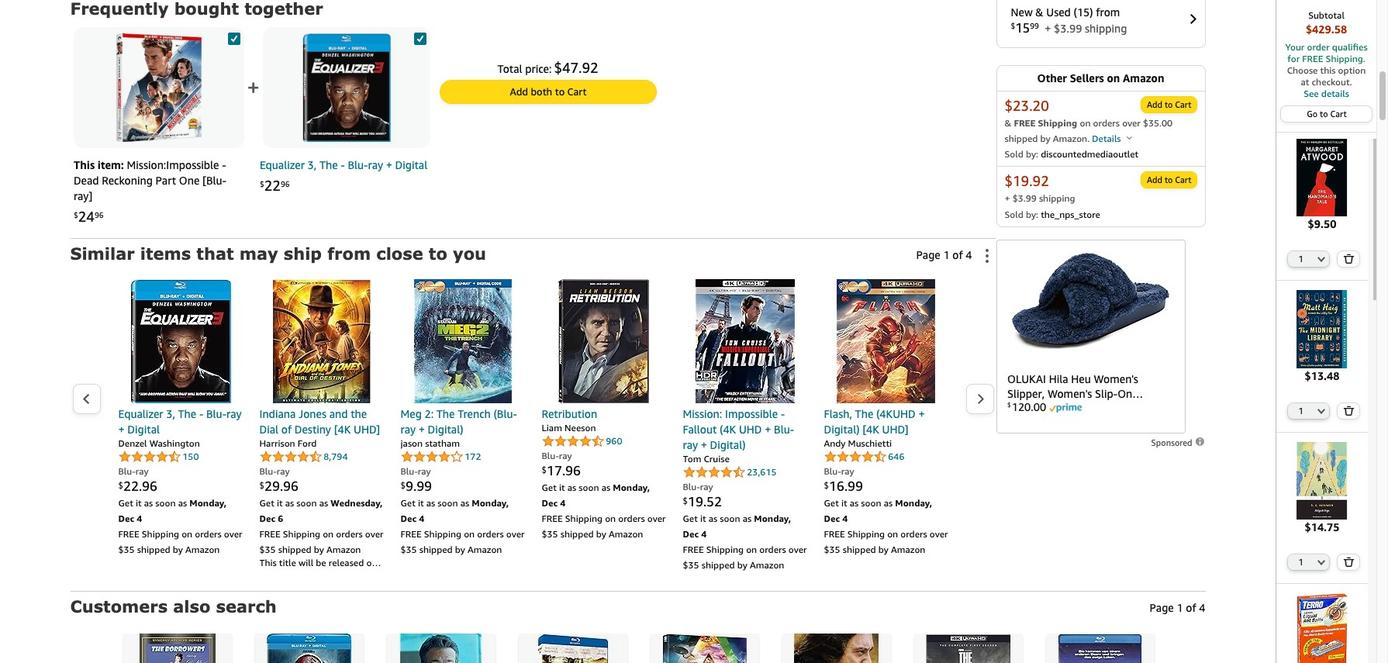 Task type: describe. For each thing, give the bounding box(es) containing it.
monday, dec 4 for 17
[[542, 481, 650, 509]]

details
[[1322, 88, 1349, 99]]

get it as soon as for 19
[[683, 513, 754, 524]]

of inside indiana jones and the dial of destiny [4k uhd] harrison ford
[[281, 423, 292, 436]]

dropdown image
[[1318, 559, 1326, 565]]

monday, for 16
[[895, 497, 932, 509]]

flash, the (4kuhd + digital) [4k uhd] andy muschietti
[[824, 407, 925, 449]]

shipping up amazon.
[[1038, 117, 1078, 129]]

mission:impossible - dead reckoning part one [blu- ray]
[[74, 158, 227, 202]]

other
[[1037, 72, 1067, 85]]

page for customers also search
[[1150, 601, 1174, 614]]

the midnight library: a gma book club pick (a novel) image
[[1284, 290, 1361, 368]]

liam
[[542, 422, 562, 433]]

shipping for 19
[[706, 544, 744, 555]]

free shipping on orders over $35 shipped by amazon for 16
[[824, 528, 948, 555]]

$35 for 9
[[401, 544, 417, 555]]

items
[[140, 243, 191, 263]]

retribution image
[[542, 279, 666, 403]]

meg 2: the trench (blu-ray + digital) image
[[401, 279, 525, 403]]

go to cart
[[1307, 109, 1347, 119]]

$429.58
[[1306, 22, 1347, 36]]

go
[[1307, 109, 1318, 119]]

- inside equalizer 3, the - blu-ray + digital denzel washington
[[199, 407, 203, 420]]

free shipping on orders over $35 shipped by amazon this title will be released on december 5, 2023.
[[259, 528, 384, 581]]

page 1 of 4 for customers also search
[[1150, 601, 1206, 614]]

1 horizontal spatial $3.99
[[1054, 22, 1082, 35]]

by inside free shipping on orders over $35 shipped by amazon this title will be released on december 5, 2023.
[[314, 544, 324, 555]]

$35 for 19
[[683, 559, 699, 571]]

shipped for 17
[[561, 528, 594, 540]]

0 vertical spatial add
[[510, 85, 528, 98]]

other sellers on amazon
[[1037, 72, 1165, 85]]

$ 16 . 99
[[824, 478, 863, 494]]

your order qualifies for free shipping. choose this option at checkout. see details
[[1285, 41, 1368, 99]]

$23.20
[[1005, 97, 1049, 114]]

calígula bd 1979 [blu-ray] [import] image
[[518, 634, 627, 663]]

the hitman's bodyguard (4k uhd) image
[[387, 634, 495, 663]]

monday, dec 4 for 9
[[401, 497, 509, 524]]

next image
[[976, 393, 985, 405]]

cruise
[[704, 453, 730, 464]]

monday, dec 4 for 16
[[824, 497, 932, 524]]

blu- for 22
[[118, 465, 136, 477]]

wednesday, dec 6
[[259, 497, 383, 524]]

free down 9
[[401, 528, 422, 540]]

subtotal
[[1309, 9, 1345, 21]]

shipped inside free shipping on orders over $35 shipped by amazon this title will be released on december 5, 2023.
[[278, 544, 312, 555]]

may
[[239, 243, 278, 263]]

shipped inside on orders over $35.00 shipped by amazon.
[[1005, 133, 1038, 145]]

get for 19
[[683, 513, 698, 524]]

3, for washington
[[166, 407, 175, 420]]

popover image
[[1127, 136, 1133, 140]]

by for 9
[[455, 544, 465, 555]]

used
[[1047, 6, 1071, 19]]

$ 17 . 96
[[542, 462, 581, 478]]

will
[[299, 557, 313, 568]]

reckoning
[[102, 174, 153, 187]]

over for 9
[[506, 528, 525, 540]]

(15)
[[1074, 6, 1093, 19]]

monday, for 9
[[472, 497, 509, 509]]

sold inside $19.92 + $3.99  shipping sold by: the_nps_store
[[1005, 209, 1024, 221]]

it for 17
[[559, 481, 565, 493]]

22 inside equalizer 3, the - blu-ray + digital $ 22 96
[[264, 177, 281, 194]]

soon for 17
[[579, 481, 599, 493]]

order
[[1307, 41, 1330, 53]]

+ inside equalizer 3, the - blu-ray + digital denzel washington
[[118, 423, 125, 436]]

it for 29
[[277, 497, 283, 509]]

blu-ray for 19
[[683, 481, 713, 492]]

amazon for 22
[[185, 544, 220, 555]]

december
[[259, 569, 302, 581]]

$ for 17
[[542, 464, 547, 474]]

172 link
[[401, 449, 481, 464]]

soon for 9
[[438, 497, 458, 509]]

$35 for 16
[[824, 544, 840, 555]]

ship
[[284, 243, 322, 263]]

$13.48
[[1305, 369, 1340, 382]]

1 sold from the top
[[1005, 148, 1024, 160]]

andy
[[824, 437, 846, 449]]

1 for $14.75
[[1299, 557, 1304, 567]]

ray]
[[74, 189, 93, 202]]

borrowers image
[[123, 634, 232, 663]]

wednesday,
[[331, 497, 383, 509]]

part
[[156, 174, 176, 187]]

get it as soon as for 9
[[401, 497, 472, 509]]

total price: $47.92
[[497, 59, 598, 76]]

it for 9
[[418, 497, 424, 509]]

by: inside $19.92 + $3.99  shipping sold by: the_nps_store
[[1026, 209, 1039, 221]]

+ inside flash, the (4kuhd + digital) [4k uhd] andy muschietti
[[919, 407, 925, 420]]

$19.92 + $3.99  shipping sold by: the_nps_store
[[1005, 173, 1101, 221]]

to right go
[[1320, 109, 1328, 119]]

52
[[707, 493, 722, 509]]

star trek: strange new worlds - season two [blu-ray] image
[[650, 634, 759, 663]]

by for 17
[[596, 528, 606, 540]]

$3.99 inside $19.92 + $3.99  shipping sold by: the_nps_store
[[1013, 193, 1037, 204]]

add for $19.92
[[1147, 175, 1163, 185]]

jason
[[401, 437, 423, 449]]

172
[[465, 450, 481, 462]]

as down $ 16 . 99
[[850, 497, 859, 509]]

sellers
[[1070, 72, 1104, 85]]

leave feedback on sponsored ad element
[[1151, 438, 1206, 448]]

add both to cart
[[510, 85, 587, 98]]

statham
[[425, 437, 460, 449]]

shipped for 22
[[137, 544, 170, 555]]

$ inside equalizer 3, the - blu-ray + digital $ 22 96
[[260, 179, 264, 188]]

free shipping on orders over $35 shipped by amazon for 19
[[683, 544, 807, 571]]

over inside on orders over $35.00 shipped by amazon.
[[1122, 117, 1141, 129]]

get for 17
[[542, 481, 557, 493]]

on inside on orders over $35.00 shipped by amazon.
[[1080, 117, 1091, 129]]

soon for 22
[[155, 497, 176, 509]]

to down $35.00
[[1165, 175, 1173, 185]]

$ 22 . 96
[[118, 478, 157, 494]]

960
[[606, 435, 622, 447]]

get it as soon as for 17
[[542, 481, 613, 493]]

shipping inside $19.92 + $3.99  shipping sold by: the_nps_store
[[1039, 193, 1075, 204]]

terro t300b liquid ant killer, 12 bait stations image
[[1284, 593, 1361, 663]]

[blu-
[[202, 174, 227, 187]]

uhd] inside flash, the (4kuhd + digital) [4k uhd] andy muschietti
[[882, 423, 909, 436]]

digital) inside meg 2: the trench (blu- ray + digital) jason statham
[[428, 423, 463, 436]]

indiana
[[259, 407, 296, 420]]

5,
[[305, 569, 312, 581]]

shipping for 22
[[142, 528, 179, 540]]

. for 17
[[562, 462, 566, 478]]

customers
[[70, 596, 168, 616]]

delete image
[[1344, 254, 1355, 264]]

search
[[216, 596, 277, 616]]

dec for 16
[[824, 513, 840, 524]]

get for 29
[[259, 497, 274, 509]]

orders for 19
[[760, 544, 786, 555]]

23,615
[[747, 466, 777, 478]]

price:
[[525, 62, 552, 75]]

free down 17
[[542, 513, 563, 524]]

as down 23,615
[[743, 513, 752, 524]]

destiny
[[295, 423, 331, 436]]

shipping for 9
[[424, 528, 461, 540]]

0 horizontal spatial this
[[74, 158, 95, 171]]

mission:impossible
[[127, 158, 219, 171]]

amazon for 16
[[891, 544, 926, 555]]

$ 29 . 96
[[259, 478, 299, 494]]

free inside the your order qualifies for free shipping. choose this option at checkout. see details
[[1302, 53, 1324, 64]]

blu- for 9
[[401, 465, 418, 477]]

equalizer for washington
[[118, 407, 163, 420]]

dead
[[74, 174, 99, 187]]

free down '16'
[[824, 528, 845, 540]]

retribution link
[[542, 406, 666, 422]]

96 for 17
[[566, 462, 581, 478]]

(blu-
[[494, 407, 517, 420]]

monday, for 19
[[754, 513, 791, 524]]

this
[[1321, 64, 1336, 76]]

indiana jones and the dial of destiny [4k uhd] image
[[259, 279, 384, 403]]

free down '$23.20'
[[1014, 117, 1036, 129]]

4 for 16
[[843, 513, 848, 524]]

1 for $13.48
[[1299, 405, 1304, 415]]

delete image for $13.48
[[1344, 405, 1355, 415]]

ford
[[298, 437, 317, 449]]

similar items that may ship from close to you
[[70, 243, 486, 263]]

to up $35.00
[[1165, 100, 1173, 110]]

your
[[1285, 41, 1305, 53]]

amazon.
[[1053, 133, 1090, 145]]

blu- inside equalizer 3, the - blu-ray + digital $ 22 96
[[348, 158, 368, 171]]

monday, dec 4 for 19
[[683, 513, 791, 540]]

digital) inside mission: impossible - fallout (4k uhd + blu- ray + digital) tom cruise
[[710, 438, 746, 451]]

get it as soon as for 22
[[118, 497, 189, 509]]

blu- for 17
[[542, 450, 559, 461]]

flash, the (4kuhd + digital) [4k uhd] link
[[824, 406, 948, 437]]

15
[[1016, 21, 1030, 36]]

to right both
[[555, 85, 565, 98]]

washington
[[149, 437, 200, 449]]

the last of us: the complete first season [4k uhd] image
[[914, 634, 1023, 663]]

flash,
[[824, 407, 852, 420]]

1 horizontal spatial equalizer 3, the - blu-ray + digital image
[[292, 33, 401, 142]]

shipping for 17
[[565, 513, 603, 524]]

shipped for 9
[[419, 544, 453, 555]]

blu-ray for 22
[[118, 465, 149, 477]]

it for 19
[[700, 513, 706, 524]]

new
[[1011, 6, 1033, 19]]

digital for washington
[[127, 423, 160, 436]]

to left you
[[429, 243, 447, 263]]

1 vertical spatial &
[[1005, 117, 1012, 129]]

96 inside equalizer 3, the - blu-ray + digital $ 22 96
[[281, 179, 290, 188]]

soon for 29
[[297, 497, 317, 509]]

as left wednesday,
[[319, 497, 328, 509]]

4 for 19
[[701, 528, 707, 540]]

2023.
[[315, 569, 339, 581]]

+ inside equalizer 3, the - blu-ray + digital $ 22 96
[[386, 158, 392, 171]]

dial
[[259, 423, 279, 436]]

$ for 22
[[118, 480, 123, 490]]

orders for 17
[[618, 513, 645, 524]]

over inside free shipping on orders over $35 shipped by amazon this title will be released on december 5, 2023.
[[365, 528, 384, 540]]

as down $ 17 . 96
[[568, 481, 576, 493]]

it for 16
[[841, 497, 847, 509]]

trench
[[458, 407, 491, 420]]

as down the 150
[[178, 497, 187, 509]]

. for 22
[[139, 478, 142, 494]]

as down 960
[[602, 481, 611, 493]]

also
[[173, 596, 211, 616]]

add to cart for $23.20
[[1147, 100, 1192, 110]]

amazon for 9
[[468, 544, 502, 555]]

shipped for 19
[[702, 559, 735, 571]]

- inside equalizer 3, the - blu-ray + digital $ 22 96
[[341, 158, 345, 171]]



Task type: vqa. For each thing, say whether or not it's contained in the screenshot.
blu-ray corresponding to 19
yes



Task type: locate. For each thing, give the bounding box(es) containing it.
over for 17
[[648, 513, 666, 524]]

this up the dead
[[74, 158, 95, 171]]

flash, the (4kuhd + digital) [4k uhd] image
[[824, 279, 948, 403]]

delete image right dropdown image
[[1344, 557, 1355, 567]]

1 horizontal spatial shipping
[[1085, 22, 1127, 35]]

get it as soon as for 16
[[824, 497, 895, 509]]

from inside new & used (15) from $ 15 99
[[1096, 6, 1120, 19]]

add up $35.00
[[1147, 100, 1163, 110]]

the inside equalizer 3, the - blu-ray + digital $ 22 96
[[320, 158, 338, 171]]

[4k inside flash, the (4kuhd + digital) [4k uhd] andy muschietti
[[863, 423, 880, 436]]

2 vertical spatial of
[[1186, 601, 1196, 614]]

[4k inside indiana jones and the dial of destiny [4k uhd] harrison ford
[[334, 423, 351, 436]]

ray inside mission: impossible - fallout (4k uhd + blu- ray + digital) tom cruise
[[683, 438, 698, 451]]

0 vertical spatial list
[[101, 279, 965, 581]]

[4k down and
[[334, 423, 351, 436]]

get down 19
[[683, 513, 698, 524]]

indiana jones and the dial of destiny [4k uhd] harrison ford
[[259, 407, 380, 449]]

add to cart submit for $23.20
[[1142, 97, 1196, 113]]

by inside on orders over $35.00 shipped by amazon.
[[1041, 133, 1051, 145]]

shipping inside free shipping on orders over $35 shipped by amazon this title will be released on december 5, 2023.
[[283, 528, 320, 540]]

free down 19
[[683, 544, 704, 555]]

by for 16
[[879, 544, 889, 555]]

equalizer for 22
[[260, 158, 305, 171]]

monday, for 22
[[189, 497, 227, 509]]

0 vertical spatial equalizer 3, the - blu-ray + digital image
[[292, 33, 401, 142]]

to
[[555, 85, 565, 98], [1165, 100, 1173, 110], [1320, 109, 1328, 119], [1165, 175, 1173, 185], [429, 243, 447, 263]]

99
[[1030, 21, 1039, 31], [417, 478, 432, 494], [848, 478, 863, 494]]

Add to Cart submit
[[1142, 97, 1196, 113], [1142, 173, 1196, 188]]

get it as soon as down 52
[[683, 513, 754, 524]]

it for 22
[[136, 497, 142, 509]]

mission: impossible - fallout (4k uhd + blu-ray + digital) image
[[683, 279, 807, 403]]

$ inside $ 19 . 52
[[683, 495, 688, 505]]

$ inside $ 24 96
[[74, 210, 78, 219]]

monday, dec 4 down $ 16 . 99
[[824, 497, 932, 524]]

2 horizontal spatial 99
[[1030, 21, 1039, 31]]

ray
[[368, 158, 383, 171], [227, 407, 242, 420], [401, 423, 416, 436], [683, 438, 698, 451], [559, 450, 572, 461], [136, 465, 149, 477], [277, 465, 290, 477], [418, 465, 431, 477], [841, 465, 854, 477], [700, 481, 713, 492]]

$3.99
[[1054, 22, 1082, 35], [1013, 193, 1037, 204]]

checkbox image
[[228, 33, 240, 45], [414, 33, 426, 45]]

customers also search
[[70, 596, 277, 616]]

the inside flash, the (4kuhd + digital) [4k uhd] andy muschietti
[[855, 407, 874, 420]]

amazon for 17
[[609, 528, 643, 540]]

it
[[559, 481, 565, 493], [136, 497, 142, 509], [277, 497, 283, 509], [418, 497, 424, 509], [841, 497, 847, 509], [700, 513, 706, 524]]

get it as soon as down $ 16 . 99
[[824, 497, 895, 509]]

and
[[329, 407, 348, 420]]

monday, dec 4 down 52
[[683, 513, 791, 540]]

free shipping on orders over $35 shipped by amazon for 9
[[401, 528, 525, 555]]

ray inside meg 2: the trench (blu- ray + digital) jason statham
[[401, 423, 416, 436]]

1 horizontal spatial 99
[[848, 478, 863, 494]]

digital inside equalizer 3, the - blu-ray + digital $ 22 96
[[395, 158, 428, 171]]

uhd] down (4kuhd
[[882, 423, 909, 436]]

delete image
[[1344, 405, 1355, 415], [1344, 557, 1355, 567]]

shipping down $ 9 . 99
[[424, 528, 461, 540]]

shipping down 6
[[283, 528, 320, 540]]

1 horizontal spatial digital
[[395, 158, 428, 171]]

1 [4k from the left
[[334, 423, 351, 436]]

0 horizontal spatial digital
[[127, 423, 160, 436]]

the for statham
[[437, 407, 455, 420]]

monday, dec 4 for 22
[[118, 497, 227, 524]]

. for 9
[[413, 478, 417, 494]]

orders for 22
[[195, 528, 222, 540]]

0 horizontal spatial page 1 of 4
[[916, 248, 972, 261]]

Add both to Cart submit
[[440, 81, 656, 103]]

equalizer inside equalizer 3, the - blu-ray + digital $ 22 96
[[260, 158, 305, 171]]

from
[[1096, 6, 1120, 19], [327, 243, 371, 263]]

& down '$23.20'
[[1005, 117, 1012, 129]]

equalizer 3, the - blu-ray + digital denzel washington
[[118, 407, 242, 449]]

96 right 17
[[566, 462, 581, 478]]

& inside new & used (15) from $ 15 99
[[1036, 6, 1044, 19]]

blu-ray for 17
[[542, 450, 572, 461]]

by: down $19.92
[[1026, 209, 1039, 221]]

$ for 16
[[824, 480, 829, 490]]

previous image
[[82, 393, 90, 405]]

subtotal $429.58
[[1306, 9, 1347, 36]]

cocoon [blu-ray] image
[[1046, 634, 1155, 663]]

digital
[[395, 158, 428, 171], [127, 423, 160, 436]]

mission: impossible - fallout (4k uhd + blu- ray + digital) link
[[683, 406, 807, 453]]

0 horizontal spatial from
[[327, 243, 371, 263]]

list
[[101, 279, 965, 581], [101, 632, 1388, 663]]

qualifies
[[1332, 41, 1368, 53]]

1 vertical spatial 3,
[[166, 407, 175, 420]]

free shipping on orders over $35 shipped by amazon up "customers also search"
[[118, 528, 242, 555]]

shipped up title on the bottom left of the page
[[278, 544, 312, 555]]

digital inside equalizer 3, the - blu-ray + digital denzel washington
[[127, 423, 160, 436]]

1 vertical spatial equalizer 3, the - blu-ray + digital link
[[118, 406, 242, 437]]

0 vertical spatial add to cart
[[1147, 100, 1192, 110]]

3, inside equalizer 3, the - blu-ray + digital denzel washington
[[166, 407, 175, 420]]

get for 16
[[824, 497, 839, 509]]

0 horizontal spatial uhd]
[[354, 423, 380, 436]]

jurassic park [blu-ray] image
[[255, 634, 363, 663]]

dec down 19
[[683, 528, 699, 540]]

$ down andy
[[824, 480, 829, 490]]

close
[[376, 243, 423, 263]]

0 vertical spatial 22
[[264, 177, 281, 194]]

$3.99 down $19.92
[[1013, 193, 1037, 204]]

$ for 24
[[74, 210, 78, 219]]

1 horizontal spatial digital)
[[710, 438, 746, 451]]

$ 19 . 52
[[683, 493, 722, 509]]

$ inside $ 17 . 96
[[542, 464, 547, 474]]

soon down $ 16 . 99
[[861, 497, 881, 509]]

4
[[966, 248, 972, 261], [560, 497, 566, 509], [137, 513, 142, 524], [419, 513, 425, 524], [843, 513, 848, 524], [701, 528, 707, 540], [1199, 601, 1206, 614]]

1 delete image from the top
[[1344, 405, 1355, 415]]

blu-ray for 9
[[401, 465, 431, 477]]

shipping.
[[1326, 53, 1366, 64]]

choose
[[1287, 64, 1318, 76]]

1 horizontal spatial 3,
[[308, 158, 317, 171]]

$35
[[542, 528, 558, 540], [118, 544, 135, 555], [259, 544, 276, 555], [401, 544, 417, 555], [824, 544, 840, 555], [683, 559, 699, 571]]

page
[[916, 248, 941, 261], [1150, 601, 1174, 614]]

$9.50
[[1308, 217, 1337, 231]]

1 horizontal spatial from
[[1096, 6, 1120, 19]]

shipping
[[1038, 117, 1078, 129], [565, 513, 603, 524], [142, 528, 179, 540], [283, 528, 320, 540], [424, 528, 461, 540], [848, 528, 885, 540], [706, 544, 744, 555]]

by for 19
[[737, 559, 748, 571]]

this inside free shipping on orders over $35 shipped by amazon this title will be released on december 5, 2023.
[[259, 557, 277, 568]]

4 for 17
[[560, 497, 566, 509]]

equalizer 3, the - blu-ray + digital image
[[292, 33, 401, 142], [118, 279, 242, 403]]

over for 22
[[224, 528, 242, 540]]

$ down jason
[[401, 480, 406, 490]]

sponsored
[[1151, 438, 1195, 448]]

it down $ 9 . 99
[[418, 497, 424, 509]]

1 vertical spatial by:
[[1026, 209, 1039, 221]]

1 horizontal spatial this
[[259, 557, 277, 568]]

over for 19
[[789, 544, 807, 555]]

shipping down (15)
[[1085, 22, 1127, 35]]

99 for 9
[[417, 478, 432, 494]]

the inside equalizer 3, the - blu-ray + digital denzel washington
[[178, 407, 196, 420]]

over
[[1122, 117, 1141, 129], [648, 513, 666, 524], [224, 528, 242, 540], [365, 528, 384, 540], [506, 528, 525, 540], [930, 528, 948, 540], [789, 544, 807, 555]]

by: up $19.92
[[1026, 148, 1039, 160]]

[4k
[[334, 423, 351, 436], [863, 423, 880, 436]]

blu- inside equalizer 3, the - blu-ray + digital denzel washington
[[206, 407, 227, 420]]

shipped down $ 9 . 99
[[419, 544, 453, 555]]

2 dropdown image from the top
[[1318, 408, 1326, 414]]

1 horizontal spatial &
[[1036, 6, 1044, 19]]

0 vertical spatial of
[[953, 248, 963, 261]]

0 horizontal spatial 22
[[123, 478, 139, 494]]

shipped down $ 16 . 99
[[843, 544, 876, 555]]

$ inside $ 29 . 96
[[259, 480, 264, 490]]

blu- for 29
[[259, 465, 277, 477]]

blu- inside mission: impossible - fallout (4k uhd + blu- ray + digital) tom cruise
[[774, 423, 794, 436]]

2 uhd] from the left
[[882, 423, 909, 436]]

1 vertical spatial dropdown image
[[1318, 408, 1326, 414]]

uhd]
[[354, 423, 380, 436], [882, 423, 909, 436]]

monday, down 172
[[472, 497, 509, 509]]

soon down $ 17 . 96
[[579, 481, 599, 493]]

details
[[1092, 133, 1124, 145]]

0 vertical spatial this
[[74, 158, 95, 171]]

$35.00
[[1143, 117, 1173, 129]]

orders inside free shipping on orders over $35 shipped by amazon this title will be released on december 5, 2023.
[[336, 528, 363, 540]]

1 vertical spatial equalizer
[[118, 407, 163, 420]]

0 vertical spatial from
[[1096, 6, 1120, 19]]

orders for 16
[[901, 528, 927, 540]]

free
[[1302, 53, 1324, 64], [1014, 117, 1036, 129], [542, 513, 563, 524], [118, 528, 139, 540], [259, 528, 280, 540], [401, 528, 422, 540], [824, 528, 845, 540], [683, 544, 704, 555]]

. for 19
[[703, 493, 707, 509]]

mission:impossible - dead reckoning part one [blu-ray] image
[[104, 33, 213, 142]]

0 horizontal spatial equalizer 3, the - blu-ray + digital image
[[118, 279, 242, 403]]

0 vertical spatial page
[[916, 248, 941, 261]]

- inside mission:impossible - dead reckoning part one [blu- ray]
[[222, 158, 226, 171]]

1 vertical spatial $3.99
[[1013, 193, 1037, 204]]

0 vertical spatial equalizer 3, the - blu-ray + digital link
[[260, 157, 430, 173]]

1 horizontal spatial page
[[1150, 601, 1174, 614]]

0 vertical spatial equalizer
[[260, 158, 305, 171]]

add
[[510, 85, 528, 98], [1147, 100, 1163, 110], [1147, 175, 1163, 185]]

sponsored link
[[1151, 437, 1206, 448]]

. down 172 link
[[413, 478, 417, 494]]

0 vertical spatial dropdown image
[[1318, 256, 1326, 262]]

delete image up malgudi days (penguin classics) "image"
[[1344, 405, 1355, 415]]

$47.92
[[554, 59, 598, 76]]

1 vertical spatial this
[[259, 557, 277, 568]]

. down 646 link
[[845, 478, 848, 494]]

blu-ray up 17
[[542, 450, 572, 461]]

$ down harrison
[[259, 480, 264, 490]]

3, inside equalizer 3, the - blu-ray + digital $ 22 96
[[308, 158, 317, 171]]

ray inside equalizer 3, the - blu-ray + digital denzel washington
[[227, 407, 242, 420]]

dropdown image for $13.48
[[1318, 408, 1326, 414]]

$ inside new & used (15) from $ 15 99
[[1011, 21, 1016, 31]]

digital) inside flash, the (4kuhd + digital) [4k uhd] andy muschietti
[[824, 423, 860, 436]]

dec inside wednesday, dec 6
[[259, 513, 276, 524]]

1 vertical spatial 22
[[123, 478, 139, 494]]

1 horizontal spatial page 1 of 4
[[1150, 601, 1206, 614]]

soon for 19
[[720, 513, 740, 524]]

retribution liam neeson
[[542, 407, 597, 433]]

see details link
[[1284, 88, 1369, 99]]

2 add to cart from the top
[[1147, 175, 1192, 185]]

meg
[[401, 407, 422, 420]]

dec for 9
[[401, 513, 417, 524]]

2 sold from the top
[[1005, 209, 1024, 221]]

get it as soon as for 29
[[259, 497, 331, 509]]

1 vertical spatial delete image
[[1344, 557, 1355, 567]]

this
[[74, 158, 95, 171], [259, 557, 277, 568]]

item:
[[98, 158, 124, 171]]

of for customers also search
[[1186, 601, 1196, 614]]

checkbox image for 22
[[414, 33, 426, 45]]

1 checkbox image from the left
[[228, 33, 240, 45]]

1 horizontal spatial uhd]
[[882, 423, 909, 436]]

$ inside $ 9 . 99
[[401, 480, 406, 490]]

checkout.
[[1312, 76, 1352, 88]]

$ for 9
[[401, 480, 406, 490]]

dec for 19
[[683, 528, 699, 540]]

0 horizontal spatial 99
[[417, 478, 432, 494]]

$ 9 . 99
[[401, 478, 432, 494]]

17
[[547, 462, 562, 478]]

blu-ray up 19
[[683, 481, 713, 492]]

see
[[1304, 88, 1319, 99]]

that
[[197, 243, 234, 263]]

$ inside $ 22 . 96
[[118, 480, 123, 490]]

0 horizontal spatial equalizer
[[118, 407, 163, 420]]

2 by: from the top
[[1026, 209, 1039, 221]]

as
[[568, 481, 576, 493], [602, 481, 611, 493], [144, 497, 153, 509], [178, 497, 187, 509], [285, 497, 294, 509], [319, 497, 328, 509], [426, 497, 435, 509], [460, 497, 469, 509], [850, 497, 859, 509], [884, 497, 893, 509], [709, 513, 718, 524], [743, 513, 752, 524]]

option
[[1338, 64, 1366, 76]]

0 vertical spatial delete image
[[1344, 405, 1355, 415]]

- inside mission: impossible - fallout (4k uhd + blu- ray + digital) tom cruise
[[781, 407, 785, 420]]

checkbox image for 24
[[228, 33, 240, 45]]

of for similar items that may ship from close to you
[[953, 248, 963, 261]]

shipped down 52
[[702, 559, 735, 571]]

get down '16'
[[824, 497, 839, 509]]

1
[[943, 248, 950, 261], [1299, 254, 1304, 264], [1299, 405, 1304, 415], [1299, 557, 1304, 567], [1177, 601, 1183, 614]]

shipped for 16
[[843, 544, 876, 555]]

malgudi days (penguin classics) image
[[1284, 442, 1361, 520]]

$ inside $ 16 . 99
[[824, 480, 829, 490]]

1 add to cart submit from the top
[[1142, 97, 1196, 113]]

2 horizontal spatial digital)
[[824, 423, 860, 436]]

0 horizontal spatial shipping
[[1039, 193, 1075, 204]]

0 vertical spatial page 1 of 4
[[916, 248, 972, 261]]

0 vertical spatial digital
[[395, 158, 428, 171]]

$35 down 9
[[401, 544, 417, 555]]

2 checkbox image from the left
[[414, 33, 426, 45]]

1 dropdown image from the top
[[1318, 256, 1326, 262]]

. for 16
[[845, 478, 848, 494]]

8,794 link
[[259, 449, 348, 464]]

1 horizontal spatial 22
[[264, 177, 281, 194]]

of
[[953, 248, 963, 261], [281, 423, 292, 436], [1186, 601, 1196, 614]]

1 add to cart from the top
[[1147, 100, 1192, 110]]

$ down 'liam'
[[542, 464, 547, 474]]

digital) down (4k
[[710, 438, 746, 451]]

the handmaid&#39;s tale image
[[1284, 139, 1361, 217]]

1 horizontal spatial of
[[953, 248, 963, 261]]

shipping down $ 17 . 96
[[565, 513, 603, 524]]

uhd] inside indiana jones and the dial of destiny [4k uhd] harrison ford
[[354, 423, 380, 436]]

add left both
[[510, 85, 528, 98]]

it down $ 16 . 99
[[841, 497, 847, 509]]

0 vertical spatial shipping
[[1085, 22, 1127, 35]]

orders
[[1093, 117, 1120, 129], [618, 513, 645, 524], [195, 528, 222, 540], [336, 528, 363, 540], [477, 528, 504, 540], [901, 528, 927, 540], [760, 544, 786, 555]]

1 vertical spatial list
[[101, 632, 1388, 663]]

2 list from the top
[[101, 632, 1388, 663]]

646 link
[[824, 449, 905, 464]]

add for $23.20
[[1147, 100, 1163, 110]]

$35 down '16'
[[824, 544, 840, 555]]

0 horizontal spatial &
[[1005, 117, 1012, 129]]

shipping up the_nps_store
[[1039, 193, 1075, 204]]

get it as soon as down $ 22 . 96
[[118, 497, 189, 509]]

None submit
[[1338, 252, 1360, 267], [1338, 403, 1360, 419], [1338, 554, 1360, 570], [1338, 252, 1360, 267], [1338, 403, 1360, 419], [1338, 554, 1360, 570]]

soon down $ 22 . 96
[[155, 497, 176, 509]]

meg 2: the trench (blu- ray + digital) link
[[401, 406, 525, 437]]

$35 for 17
[[542, 528, 558, 540]]

get down 17
[[542, 481, 557, 493]]

$ for 19
[[683, 495, 688, 505]]

$ right [blu-
[[260, 179, 264, 188]]

on orders over $35.00 shipped by amazon.
[[1005, 117, 1173, 145]]

the inside meg 2: the trench (blu- ray + digital) jason statham
[[437, 407, 455, 420]]

$ down denzel
[[118, 480, 123, 490]]

details button
[[1092, 133, 1133, 145]]

soon for 16
[[861, 497, 881, 509]]

3,
[[308, 158, 317, 171], [166, 407, 175, 420]]

jones
[[299, 407, 327, 420]]

2 add to cart submit from the top
[[1142, 173, 1196, 188]]

over for 16
[[930, 528, 948, 540]]

list containing 17
[[101, 279, 965, 581]]

monday, dec 4 down $ 17 . 96
[[542, 481, 650, 509]]

$ left 52
[[683, 495, 688, 505]]

$ for 29
[[259, 480, 264, 490]]

shipped down $ 17 . 96
[[561, 528, 594, 540]]

shipping for 16
[[848, 528, 885, 540]]

0 vertical spatial 3,
[[308, 158, 317, 171]]

+ inside $19.92 + $3.99  shipping sold by: the_nps_store
[[1005, 193, 1010, 204]]

dropdown image for $9.50
[[1318, 256, 1326, 262]]

1 vertical spatial sold
[[1005, 209, 1024, 221]]

both
[[531, 85, 552, 98]]

it down $ 22 . 96
[[136, 497, 142, 509]]

blu-ray for 29
[[259, 465, 290, 477]]

discountedmediaoutlet
[[1041, 148, 1139, 160]]

free right for
[[1302, 53, 1324, 64]]

free down $ 22 . 96
[[118, 528, 139, 540]]

as down 646
[[884, 497, 893, 509]]

1 horizontal spatial checkbox image
[[414, 33, 426, 45]]

digital) up andy
[[824, 423, 860, 436]]

get it as soon as up 6
[[259, 497, 331, 509]]

+ inside meg 2: the trench (blu- ray + digital) jason statham
[[419, 423, 425, 436]]

amazon for 19
[[750, 559, 784, 571]]

free shipping on orders over $35 shipped by amazon
[[542, 513, 666, 540], [118, 528, 242, 555], [401, 528, 525, 555], [824, 528, 948, 555], [683, 544, 807, 571]]

960 link
[[542, 433, 622, 449]]

ray inside equalizer 3, the - blu-ray + digital $ 22 96
[[368, 158, 383, 171]]

impossible
[[725, 407, 778, 420]]

96
[[281, 179, 290, 188], [95, 210, 104, 219], [566, 462, 581, 478], [142, 478, 157, 494], [283, 478, 299, 494]]

get it as soon as down $ 17 . 96
[[542, 481, 613, 493]]

it down $ 17 . 96
[[559, 481, 565, 493]]

dec down 9
[[401, 513, 417, 524]]

96 inside $ 24 96
[[95, 210, 104, 219]]

page for similar items that may ship from close to you
[[916, 248, 941, 261]]

2 vertical spatial add
[[1147, 175, 1163, 185]]

monday, dec 4 down $ 9 . 99
[[401, 497, 509, 524]]

$ down 'ray]'
[[74, 210, 78, 219]]

shipping down 52
[[706, 544, 744, 555]]

get down 29
[[259, 497, 274, 509]]

150 link
[[118, 449, 199, 464]]

as down 172
[[460, 497, 469, 509]]

meg 2: the trench (blu- ray + digital) jason statham
[[401, 407, 517, 449]]

$35 down 17
[[542, 528, 558, 540]]

24
[[78, 208, 95, 225]]

1 vertical spatial from
[[327, 243, 371, 263]]

1 vertical spatial of
[[281, 423, 292, 436]]

2:
[[425, 407, 434, 420]]

john adams [blu-ray] by hbo studios image
[[782, 634, 891, 663]]

(4k
[[720, 423, 736, 436]]

blu- for 19
[[683, 481, 700, 492]]

1 horizontal spatial [4k
[[863, 423, 880, 436]]

shipped down '& free shipping'
[[1005, 133, 1038, 145]]

free inside free shipping on orders over $35 shipped by amazon this title will be released on december 5, 2023.
[[259, 528, 280, 540]]

. down 150 link
[[139, 478, 142, 494]]

shipping down $ 22 . 96
[[142, 528, 179, 540]]

2 horizontal spatial of
[[1186, 601, 1196, 614]]

amazon inside free shipping on orders over $35 shipped by amazon this title will be released on december 5, 2023.
[[327, 544, 361, 555]]

one
[[179, 174, 200, 187]]

99 down new
[[1030, 21, 1039, 31]]

equalizer 3, the - blu-ray + digital $ 22 96
[[260, 158, 428, 194]]

29
[[264, 478, 280, 494]]

0 horizontal spatial of
[[281, 423, 292, 436]]

as down $ 9 . 99
[[426, 497, 435, 509]]

0 vertical spatial by:
[[1026, 148, 1039, 160]]

0 horizontal spatial checkbox image
[[228, 33, 240, 45]]

0 vertical spatial &
[[1036, 6, 1044, 19]]

add to cart up $35.00
[[1147, 100, 1192, 110]]

uhd
[[739, 423, 762, 436]]

from right ship
[[327, 243, 371, 263]]

1 vertical spatial shipping
[[1039, 193, 1075, 204]]

free shipping on orders over $35 shipped by amazon down 52
[[683, 544, 807, 571]]

99 inside new & used (15) from $ 15 99
[[1030, 21, 1039, 31]]

0 vertical spatial add to cart submit
[[1142, 97, 1196, 113]]

1 horizontal spatial equalizer
[[260, 158, 305, 171]]

1 vertical spatial add
[[1147, 100, 1163, 110]]

add to cart submit down $35.00
[[1142, 173, 1196, 188]]

1 vertical spatial digital
[[127, 423, 160, 436]]

blu-ray up $ 22 . 96
[[118, 465, 149, 477]]

1 vertical spatial page 1 of 4
[[1150, 601, 1206, 614]]

0 horizontal spatial 3,
[[166, 407, 175, 420]]

2 delete image from the top
[[1344, 557, 1355, 567]]

3, for 22
[[308, 158, 317, 171]]

96 down 150 link
[[142, 478, 157, 494]]

monday, down 23,615
[[754, 513, 791, 524]]

$ down new
[[1011, 21, 1016, 31]]

-
[[222, 158, 226, 171], [341, 158, 345, 171], [199, 407, 203, 420], [781, 407, 785, 420]]

99 right '16'
[[848, 478, 863, 494]]

$35 for 22
[[118, 544, 135, 555]]

it down $ 19 . 52
[[700, 513, 706, 524]]

[4k up muschietti
[[863, 423, 880, 436]]

as down $ 29 . 96
[[285, 497, 294, 509]]

you
[[453, 243, 486, 263]]

soon
[[579, 481, 599, 493], [155, 497, 176, 509], [297, 497, 317, 509], [438, 497, 458, 509], [861, 497, 881, 509], [720, 513, 740, 524]]

the
[[351, 407, 367, 420]]

get for 22
[[118, 497, 133, 509]]

. for 29
[[280, 478, 283, 494]]

1 vertical spatial equalizer 3, the - blu-ray + digital image
[[118, 279, 242, 403]]

99 for 16
[[848, 478, 863, 494]]

2 [4k from the left
[[863, 423, 880, 436]]

4 for 9
[[419, 513, 425, 524]]

dec down '16'
[[824, 513, 840, 524]]

dropdown image
[[1318, 256, 1326, 262], [1318, 408, 1326, 414]]

&
[[1036, 6, 1044, 19], [1005, 117, 1012, 129]]

free shipping on orders over $35 shipped by amazon down $ 16 . 99
[[824, 528, 948, 555]]

6
[[278, 513, 283, 524]]

0 horizontal spatial page
[[916, 248, 941, 261]]

as down 52
[[709, 513, 718, 524]]

22 right [blu-
[[264, 177, 281, 194]]

1 vertical spatial add to cart
[[1147, 175, 1192, 185]]

by for 22
[[173, 544, 183, 555]]

. down 960 link
[[562, 462, 566, 478]]

1 vertical spatial add to cart submit
[[1142, 173, 1196, 188]]

1 list from the top
[[101, 279, 965, 581]]

as down $ 22 . 96
[[144, 497, 153, 509]]

by
[[1041, 133, 1051, 145], [596, 528, 606, 540], [173, 544, 183, 555], [314, 544, 324, 555], [455, 544, 465, 555], [879, 544, 889, 555], [737, 559, 748, 571]]

total
[[497, 62, 522, 75]]

1 horizontal spatial equalizer 3, the - blu-ray + digital link
[[260, 157, 430, 173]]

free shipping on orders over $35 shipped by amazon for 17
[[542, 513, 666, 540]]

get it as soon as
[[542, 481, 613, 493], [118, 497, 189, 509], [259, 497, 331, 509], [401, 497, 472, 509], [824, 497, 895, 509], [683, 513, 754, 524]]

0 vertical spatial sold
[[1005, 148, 1024, 160]]

orders inside on orders over $35.00 shipped by amazon.
[[1093, 117, 1120, 129]]

0 horizontal spatial equalizer 3, the - blu-ray + digital link
[[118, 406, 242, 437]]

$35 down 19
[[683, 559, 699, 571]]

1 uhd] from the left
[[354, 423, 380, 436]]

0 vertical spatial $3.99
[[1054, 22, 1082, 35]]

1 by: from the top
[[1026, 148, 1039, 160]]

0 horizontal spatial $3.99
[[1013, 193, 1037, 204]]

0 horizontal spatial [4k
[[334, 423, 351, 436]]

monday, for 17
[[613, 481, 650, 493]]

the for washington
[[178, 407, 196, 420]]

equalizer inside equalizer 3, the - blu-ray + digital denzel washington
[[118, 407, 163, 420]]

blu-ray up 29
[[259, 465, 290, 477]]

1 vertical spatial page
[[1150, 601, 1174, 614]]

22
[[264, 177, 281, 194], [123, 478, 139, 494]]

$35 inside free shipping on orders over $35 shipped by amazon this title will be released on december 5, 2023.
[[259, 544, 276, 555]]

0 horizontal spatial digital)
[[428, 423, 463, 436]]

this item:
[[74, 158, 127, 171]]

$14.75
[[1305, 520, 1340, 534]]

dec for 17
[[542, 497, 558, 509]]



